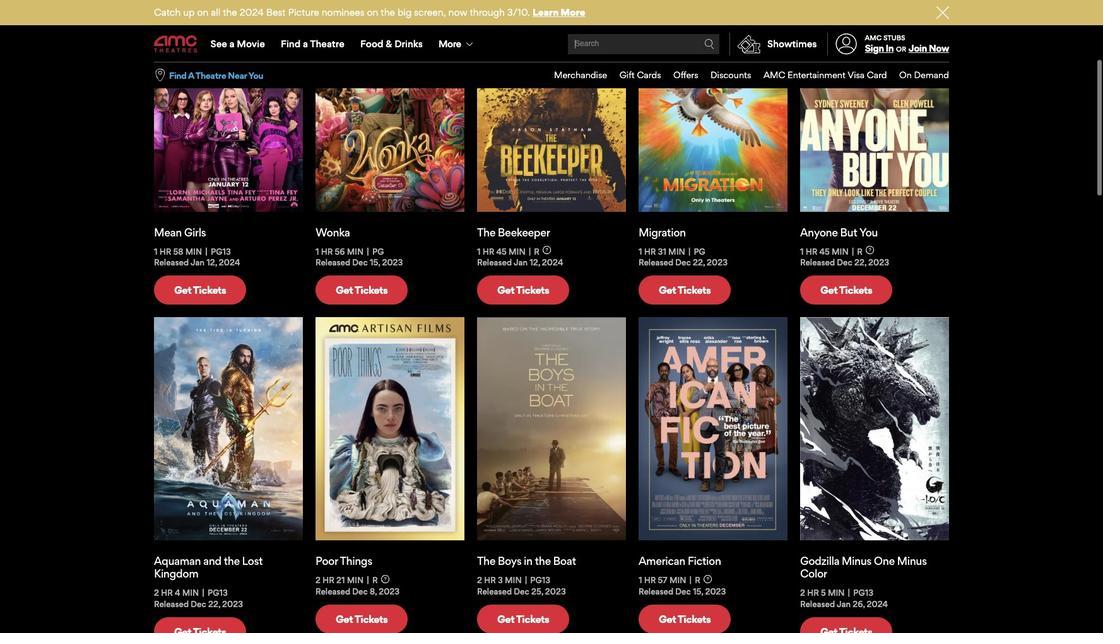 Task type: locate. For each thing, give the bounding box(es) containing it.
pg13 down mean girls link at the top left of the page
[[211, 247, 231, 257]]

you inside button
[[248, 70, 263, 81]]

pg inside pg released dec 22, 2023
[[694, 247, 706, 257]]

amc logo image
[[154, 36, 198, 53], [154, 36, 198, 53]]

pg13 inside pg13 released dec 22, 2023
[[208, 589, 228, 599]]

get tickets down released dec 8, 2023 on the bottom left of the page
[[336, 613, 388, 626]]

the
[[223, 6, 237, 18], [381, 6, 395, 18], [224, 555, 240, 568], [535, 555, 551, 568]]

find left a
[[169, 70, 187, 81]]

1 vertical spatial the
[[477, 555, 496, 568]]

0 horizontal spatial a
[[230, 38, 235, 50]]

1 hr 45 min button
[[477, 247, 526, 257], [800, 247, 849, 257]]

see a movie
[[211, 38, 265, 50]]

find down the picture
[[281, 38, 301, 50]]

1 horizontal spatial amc
[[865, 33, 882, 42]]

poor
[[316, 555, 338, 568]]

1 for anyone but you
[[800, 247, 804, 257]]

released down 2 hr 3 min
[[477, 587, 512, 597]]

released down 2 hr 5 min
[[800, 599, 835, 609]]

big
[[398, 6, 412, 18]]

get tickets link for wonka
[[316, 276, 408, 305]]

min for poor things
[[347, 576, 364, 586]]

1 horizontal spatial theatre
[[310, 38, 345, 50]]

1 vertical spatial more
[[439, 38, 461, 50]]

pg inside pg released dec 15, 2023
[[372, 247, 384, 257]]

get for the beekeeper
[[497, 284, 515, 297]]

1 hr 45 min button down the beekeeper
[[477, 247, 526, 257]]

1 1 hr 45 min from the left
[[477, 247, 526, 257]]

jan inside the pg13 released jan 12, 2024
[[191, 257, 205, 267]]

hr for godzilla minus one minus color
[[807, 589, 819, 599]]

1 down the beekeeper
[[477, 247, 481, 257]]

min inside 'button'
[[670, 576, 686, 586]]

anyone but you link
[[800, 226, 949, 239]]

released down the 1 hr 57 min
[[639, 587, 674, 597]]

r left more information about image
[[534, 247, 540, 257]]

1
[[154, 247, 158, 257], [316, 247, 319, 257], [477, 247, 481, 257], [639, 247, 642, 257], [800, 247, 804, 257], [639, 576, 642, 586]]

56
[[335, 247, 345, 257]]

more information about image
[[866, 246, 874, 255], [381, 576, 389, 584], [704, 576, 712, 584]]

22, inside pg released dec 22, 2023
[[693, 257, 705, 267]]

more information about image for poor things
[[381, 576, 389, 584]]

1 horizontal spatial on
[[367, 6, 378, 18]]

21
[[336, 576, 345, 586]]

min for aquaman and the lost kingdom
[[182, 589, 199, 599]]

get down released dec 15, 2023
[[659, 613, 676, 626]]

released
[[154, 257, 189, 267], [316, 257, 350, 267], [477, 257, 512, 267], [639, 257, 674, 267], [800, 257, 835, 267], [316, 587, 350, 597], [477, 587, 512, 597], [639, 587, 674, 597], [154, 599, 189, 609], [800, 599, 835, 609]]

1 horizontal spatial more
[[561, 6, 585, 18]]

0 horizontal spatial more
[[439, 38, 461, 50]]

released down 2 hr 4 min
[[154, 599, 189, 609]]

tickets for migration
[[678, 284, 711, 297]]

2 the from the top
[[477, 555, 496, 568]]

hr left 4
[[161, 589, 173, 599]]

get tickets for poor things
[[336, 613, 388, 626]]

0 horizontal spatial amc
[[764, 70, 786, 80]]

2 hr 5 min
[[800, 589, 845, 599]]

offers link
[[661, 62, 699, 88]]

1 left 31
[[639, 247, 642, 257]]

0 horizontal spatial 15,
[[370, 257, 380, 267]]

min for wonka
[[347, 247, 364, 257]]

the right all
[[223, 6, 237, 18]]

2 for aquaman and the lost kingdom
[[154, 589, 159, 599]]

2 hr 5 min button
[[800, 589, 845, 599]]

0 vertical spatial 15,
[[370, 257, 380, 267]]

theatre right a
[[195, 70, 226, 81]]

get down the pg13 released jan 12, 2024
[[174, 284, 191, 297]]

the left beekeeper
[[477, 226, 496, 239]]

pg13 inside pg13 released jan 26, 2024
[[854, 589, 874, 599]]

movie poster for mean girls image
[[154, 0, 303, 212]]

theatre
[[310, 38, 345, 50], [195, 70, 226, 81]]

1 hr 57 min
[[639, 576, 686, 586]]

get down pg released dec 22, 2023
[[659, 284, 676, 297]]

hr down anyone
[[806, 247, 818, 257]]

0 horizontal spatial 45
[[496, 247, 507, 257]]

1 horizontal spatial 12,
[[530, 257, 540, 267]]

one
[[874, 555, 895, 568]]

min right 31
[[669, 247, 685, 257]]

the beekeeper
[[477, 226, 550, 239]]

menu containing merchandise
[[542, 62, 949, 88]]

2 horizontal spatial jan
[[837, 599, 851, 609]]

22,
[[693, 257, 705, 267], [855, 257, 867, 267], [208, 599, 220, 609]]

r button for but
[[857, 246, 874, 257]]

sign in or join amc stubs element
[[827, 27, 949, 62]]

0 vertical spatial more
[[561, 6, 585, 18]]

get down released dec 8, 2023 on the bottom left of the page
[[336, 613, 353, 626]]

2024
[[240, 6, 264, 18], [219, 257, 240, 267], [542, 257, 563, 267], [867, 599, 888, 609]]

get tickets link down 'released jan 12, 2024'
[[477, 276, 570, 305]]

2023 inside pg released dec 15, 2023
[[382, 257, 403, 267]]

on left all
[[197, 6, 208, 18]]

1 horizontal spatial 45
[[820, 247, 830, 257]]

gift
[[620, 70, 635, 80]]

min for mean girls
[[185, 247, 202, 257]]

1 hr 31 min
[[639, 247, 685, 257]]

hr left 56
[[321, 247, 333, 257]]

on right "nominees"
[[367, 6, 378, 18]]

tickets for anyone but you
[[839, 284, 873, 297]]

0 horizontal spatial 22,
[[208, 599, 220, 609]]

released down anyone
[[800, 257, 835, 267]]

2023
[[382, 257, 403, 267], [707, 257, 728, 267], [869, 257, 889, 267], [379, 587, 400, 597], [545, 587, 566, 597], [705, 587, 726, 597], [222, 599, 243, 609]]

boat
[[553, 555, 576, 568]]

minus left one
[[842, 555, 872, 568]]

food & drinks link
[[352, 27, 431, 62]]

more information about image down anyone but you "link"
[[866, 246, 874, 255]]

dec down but
[[837, 257, 853, 267]]

2 horizontal spatial more information about image
[[866, 246, 874, 255]]

picture
[[288, 6, 319, 18]]

1 hr 45 min up 'released jan 12, 2024'
[[477, 247, 526, 257]]

tickets down pg released dec 22, 2023
[[678, 284, 711, 297]]

jan down 1 hr 58 min on the top
[[191, 257, 205, 267]]

pg13 down aquaman and the lost kingdom
[[208, 589, 228, 599]]

entertainment
[[788, 70, 846, 80]]

get tickets for migration
[[659, 284, 711, 297]]

best
[[266, 6, 286, 18]]

tickets down "8,"
[[355, 613, 388, 626]]

hr for american fiction
[[644, 576, 656, 586]]

1 vertical spatial you
[[860, 226, 878, 239]]

1 inside 'button'
[[639, 576, 642, 586]]

pg13 for minus
[[854, 589, 874, 599]]

1 horizontal spatial a
[[303, 38, 308, 50]]

menu
[[154, 27, 949, 62], [542, 62, 949, 88]]

get tickets for the boys in the boat
[[497, 613, 549, 626]]

r up released dec 22, 2023
[[857, 247, 863, 257]]

amc up sign
[[865, 33, 882, 42]]

more information about image down poor things link
[[381, 576, 389, 584]]

2 for poor things
[[316, 576, 321, 586]]

min for american fiction
[[670, 576, 686, 586]]

get tickets link for poor things
[[316, 605, 408, 634]]

get tickets link down pg released dec 22, 2023
[[639, 276, 731, 305]]

near
[[228, 70, 247, 81]]

12, down mean girls link at the top left of the page
[[207, 257, 217, 267]]

0 horizontal spatial find
[[169, 70, 187, 81]]

1 hr 57 min button
[[639, 576, 686, 587]]

all
[[211, 6, 220, 18]]

min
[[185, 247, 202, 257], [347, 247, 364, 257], [509, 247, 526, 257], [669, 247, 685, 257], [832, 247, 849, 257], [347, 576, 364, 586], [505, 576, 522, 586], [670, 576, 686, 586], [182, 589, 199, 599], [828, 589, 845, 599]]

0 vertical spatial you
[[248, 70, 263, 81]]

find inside find a theatre near you button
[[169, 70, 187, 81]]

theatre for a
[[195, 70, 226, 81]]

get tickets link for mean girls
[[154, 276, 246, 305]]

2 1 hr 45 min button from the left
[[800, 247, 849, 257]]

r up released dec 15, 2023
[[695, 576, 701, 586]]

r button down the beekeeper link
[[534, 246, 551, 257]]

2023 inside pg released dec 22, 2023
[[707, 257, 728, 267]]

pg for migration
[[694, 247, 706, 257]]

godzilla
[[800, 555, 840, 568]]

dec inside pg13 released dec 25, 2023
[[514, 587, 529, 597]]

menu containing more
[[154, 27, 949, 62]]

2 left 5
[[800, 589, 805, 599]]

2024 down mean girls link at the top left of the page
[[219, 257, 240, 267]]

jan left 26,
[[837, 599, 851, 609]]

0 vertical spatial amc
[[865, 33, 882, 42]]

tickets down released dec 22, 2023
[[839, 284, 873, 297]]

15,
[[370, 257, 380, 267], [693, 587, 703, 597]]

min right 4
[[182, 589, 199, 599]]

12, down beekeeper
[[530, 257, 540, 267]]

kingdom
[[154, 568, 198, 581]]

wonka
[[316, 226, 350, 239]]

2 a from the left
[[303, 38, 308, 50]]

get down 'released jan 12, 2024'
[[497, 284, 515, 297]]

jan inside pg13 released jan 26, 2024
[[837, 599, 851, 609]]

tickets for the boys in the boat
[[516, 613, 549, 626]]

r
[[534, 247, 540, 257], [857, 247, 863, 257], [372, 576, 378, 586], [695, 576, 701, 586]]

0 horizontal spatial on
[[197, 6, 208, 18]]

get tickets link for migration
[[639, 276, 731, 305]]

drinks
[[395, 38, 423, 50]]

1 hr 45 min button down anyone
[[800, 247, 849, 257]]

hr inside "button"
[[161, 589, 173, 599]]

released down 1 hr 58 min on the top
[[154, 257, 189, 267]]

the boys in the boat link
[[477, 555, 626, 568]]

2 1 hr 45 min from the left
[[800, 247, 849, 257]]

0 vertical spatial find
[[281, 38, 301, 50]]

amc down showtimes "link"
[[764, 70, 786, 80]]

wonka link
[[316, 226, 465, 239]]

min for godzilla minus one minus color
[[828, 589, 845, 599]]

a
[[230, 38, 235, 50], [303, 38, 308, 50]]

hr
[[160, 247, 171, 257], [321, 247, 333, 257], [483, 247, 494, 257], [644, 247, 656, 257], [806, 247, 818, 257], [323, 576, 334, 586], [484, 576, 496, 586], [644, 576, 656, 586], [161, 589, 173, 599], [807, 589, 819, 599]]

min up released dec 15, 2023
[[670, 576, 686, 586]]

search the AMC website text field
[[573, 39, 704, 49]]

girls
[[184, 226, 206, 239]]

movie poster for wonka image
[[316, 0, 465, 212]]

1 vertical spatial theatre
[[195, 70, 226, 81]]

hr left 57
[[644, 576, 656, 586]]

0 vertical spatial menu
[[154, 27, 949, 62]]

get tickets down pg released dec 22, 2023
[[659, 284, 711, 297]]

boys
[[498, 555, 522, 568]]

1 horizontal spatial 1 hr 45 min button
[[800, 247, 849, 257]]

1 horizontal spatial 22,
[[693, 257, 705, 267]]

2 for the boys in the boat
[[477, 576, 482, 586]]

0 vertical spatial the
[[477, 226, 496, 239]]

1 horizontal spatial pg
[[694, 247, 706, 257]]

min for migration
[[669, 247, 685, 257]]

pg down wonka link
[[372, 247, 384, 257]]

dec inside pg13 released dec 22, 2023
[[191, 599, 206, 609]]

15, inside pg released dec 15, 2023
[[370, 257, 380, 267]]

1 left 58
[[154, 247, 158, 257]]

2 45 from the left
[[820, 247, 830, 257]]

get tickets down pg released dec 15, 2023
[[336, 284, 388, 297]]

the inside aquaman and the lost kingdom
[[224, 555, 240, 568]]

2024 down more information about image
[[542, 257, 563, 267]]

in
[[886, 42, 894, 54]]

1 horizontal spatial 15,
[[693, 587, 703, 597]]

0 horizontal spatial jan
[[191, 257, 205, 267]]

45 for anyone
[[820, 247, 830, 257]]

more information about image down fiction
[[704, 576, 712, 584]]

tickets down the pg13 released jan 12, 2024
[[193, 284, 226, 297]]

food
[[360, 38, 384, 50]]

released down the beekeeper
[[477, 257, 512, 267]]

min for the beekeeper
[[509, 247, 526, 257]]

pg13 up 26,
[[854, 589, 874, 599]]

find inside find a theatre "link"
[[281, 38, 301, 50]]

screen,
[[414, 6, 446, 18]]

1 vertical spatial amc
[[764, 70, 786, 80]]

1 1 hr 45 min button from the left
[[477, 247, 526, 257]]

theatre for a
[[310, 38, 345, 50]]

pg
[[372, 247, 384, 257], [694, 247, 706, 257]]

get for wonka
[[336, 284, 353, 297]]

1 45 from the left
[[496, 247, 507, 257]]

min up released dec 22, 2023
[[832, 247, 849, 257]]

1 vertical spatial find
[[169, 70, 187, 81]]

you right near
[[248, 70, 263, 81]]

demand
[[914, 70, 949, 80]]

22, inside pg13 released dec 22, 2023
[[208, 599, 220, 609]]

r button down anyone but you "link"
[[857, 246, 874, 257]]

min inside "button"
[[182, 589, 199, 599]]

hr inside 'button'
[[644, 576, 656, 586]]

get tickets
[[174, 284, 226, 297], [336, 284, 388, 297], [497, 284, 549, 297], [659, 284, 711, 297], [821, 284, 873, 297], [336, 613, 388, 626], [497, 613, 549, 626], [659, 613, 711, 626]]

2 hr 4 min button
[[154, 589, 199, 599]]

pg13 inside the pg13 released jan 12, 2024
[[211, 247, 231, 257]]

0 horizontal spatial more information about image
[[381, 576, 389, 584]]

movie poster for aquaman and the lost kingdom image
[[154, 318, 303, 541]]

15, down fiction
[[693, 587, 703, 597]]

color
[[800, 568, 827, 581]]

get tickets down released dec 22, 2023
[[821, 284, 873, 297]]

2023 inside pg13 released dec 25, 2023
[[545, 587, 566, 597]]

poor things
[[316, 555, 372, 568]]

theatre inside button
[[195, 70, 226, 81]]

0 horizontal spatial you
[[248, 70, 263, 81]]

1 left 57
[[639, 576, 642, 586]]

15, down wonka link
[[370, 257, 380, 267]]

0 horizontal spatial 12,
[[207, 257, 217, 267]]

get tickets link for the boys in the boat
[[477, 605, 570, 634]]

mean girls link
[[154, 226, 303, 239]]

hr down the beekeeper
[[483, 247, 494, 257]]

2 inside "button"
[[154, 589, 159, 599]]

minus right one
[[897, 555, 927, 568]]

tickets down 'released jan 12, 2024'
[[516, 284, 549, 297]]

dec inside pg released dec 22, 2023
[[676, 257, 691, 267]]

tickets down pg released dec 15, 2023
[[355, 284, 388, 297]]

pg13 for girls
[[211, 247, 231, 257]]

a down the picture
[[303, 38, 308, 50]]

0 horizontal spatial 1 hr 45 min
[[477, 247, 526, 257]]

58
[[173, 247, 183, 257]]

r for things
[[372, 576, 378, 586]]

get tickets link down released dec 22, 2023
[[800, 276, 893, 305]]

0 horizontal spatial 1 hr 45 min button
[[477, 247, 526, 257]]

hr left '21'
[[323, 576, 334, 586]]

hr left 31
[[644, 247, 656, 257]]

1 horizontal spatial more information about image
[[704, 576, 712, 584]]

0 horizontal spatial minus
[[842, 555, 872, 568]]

get down pg13 released dec 25, 2023
[[497, 613, 515, 626]]

0 horizontal spatial pg
[[372, 247, 384, 257]]

dec down 1 hr 31 min
[[676, 257, 691, 267]]

the up 2 hr 3 min
[[477, 555, 496, 568]]

min for the boys in the boat
[[505, 576, 522, 586]]

amc inside amc stubs sign in or join now
[[865, 33, 882, 42]]

hr for migration
[[644, 247, 656, 257]]

1 12, from the left
[[207, 257, 217, 267]]

aquaman and the lost kingdom link
[[154, 555, 303, 581]]

45 up 'released jan 12, 2024'
[[496, 247, 507, 257]]

discounts link
[[699, 62, 751, 88]]

tickets down released dec 15, 2023
[[678, 613, 711, 626]]

1 pg from the left
[[372, 247, 384, 257]]

min right 56
[[347, 247, 364, 257]]

1 hr 45 min for the
[[477, 247, 526, 257]]

find for find a theatre near you
[[169, 70, 187, 81]]

25,
[[531, 587, 543, 597]]

get
[[174, 284, 191, 297], [336, 284, 353, 297], [497, 284, 515, 297], [659, 284, 676, 297], [821, 284, 838, 297], [336, 613, 353, 626], [497, 613, 515, 626], [659, 613, 676, 626]]

menu down learn at top
[[154, 27, 949, 62]]

22, for aquaman and the lost kingdom
[[208, 599, 220, 609]]

1 vertical spatial menu
[[542, 62, 949, 88]]

2 for godzilla minus one minus color
[[800, 589, 805, 599]]

2 down poor
[[316, 576, 321, 586]]

0 horizontal spatial theatre
[[195, 70, 226, 81]]

movie poster for poor things image
[[316, 318, 465, 541]]

1 hr 31 min button
[[639, 247, 685, 257]]

jan
[[191, 257, 205, 267], [514, 257, 528, 267], [837, 599, 851, 609]]

released down 1 hr 56 min
[[316, 257, 350, 267]]

1 horizontal spatial find
[[281, 38, 301, 50]]

1 the from the top
[[477, 226, 496, 239]]

22, down but
[[855, 257, 867, 267]]

2 horizontal spatial 22,
[[855, 257, 867, 267]]

a inside "link"
[[303, 38, 308, 50]]

r for fiction
[[695, 576, 701, 586]]

hr for mean girls
[[160, 247, 171, 257]]

2023 right 25, at the left
[[545, 587, 566, 597]]

1 hr 45 min button for the
[[477, 247, 526, 257]]

but
[[840, 226, 858, 239]]

1 a from the left
[[230, 38, 235, 50]]

0 vertical spatial theatre
[[310, 38, 345, 50]]

get tickets link for anyone but you
[[800, 276, 893, 305]]

pg13 inside pg13 released dec 25, 2023
[[530, 576, 551, 586]]

showtimes
[[768, 38, 817, 50]]

1 for american fiction
[[639, 576, 642, 586]]

2023 down anyone but you "link"
[[869, 257, 889, 267]]

submit search icon image
[[704, 39, 715, 49]]

2023 down aquaman and the lost kingdom link
[[222, 599, 243, 609]]

the left 'big'
[[381, 6, 395, 18]]

1 horizontal spatial minus
[[897, 555, 927, 568]]

the
[[477, 226, 496, 239], [477, 555, 496, 568]]

showtimes image
[[730, 33, 768, 56]]

2 pg from the left
[[694, 247, 706, 257]]

1 hr 45 min down anyone
[[800, 247, 849, 257]]

pg13 up 25, at the left
[[530, 576, 551, 586]]

1 minus from the left
[[842, 555, 872, 568]]

1 horizontal spatial you
[[860, 226, 878, 239]]

get tickets link for the beekeeper
[[477, 276, 570, 305]]

get for migration
[[659, 284, 676, 297]]

tickets down 25, at the left
[[516, 613, 549, 626]]

mean girls
[[154, 226, 206, 239]]

pg released dec 22, 2023
[[639, 247, 728, 267]]

theatre inside "link"
[[310, 38, 345, 50]]

more
[[561, 6, 585, 18], [439, 38, 461, 50]]

1 horizontal spatial 1 hr 45 min
[[800, 247, 849, 257]]



Task type: vqa. For each thing, say whether or not it's contained in the screenshot.
Fiction R "button"
yes



Task type: describe. For each thing, give the bounding box(es) containing it.
visa
[[848, 70, 865, 80]]

3/10.
[[507, 6, 530, 18]]

tickets for wonka
[[355, 284, 388, 297]]

get tickets for wonka
[[336, 284, 388, 297]]

1 hr 58 min
[[154, 247, 202, 257]]

jan for godzilla minus one minus color
[[837, 599, 851, 609]]

2 minus from the left
[[897, 555, 927, 568]]

movie poster for the boys in the boat image
[[477, 318, 626, 541]]

the beekeeper link
[[477, 226, 626, 239]]

gift cards link
[[607, 62, 661, 88]]

catch up on all the 2024 best picture nominees on the big screen, now through 3/10. learn more
[[154, 6, 585, 18]]

hr for wonka
[[321, 247, 333, 257]]

godzilla minus one minus color link
[[800, 555, 949, 581]]

5
[[821, 589, 826, 599]]

dec inside pg released dec 15, 2023
[[352, 257, 368, 267]]

pg13 for boys
[[530, 576, 551, 586]]

26,
[[853, 599, 865, 609]]

hr for poor things
[[323, 576, 334, 586]]

2 hr 21 min
[[316, 576, 364, 586]]

food & drinks
[[360, 38, 423, 50]]

now
[[449, 6, 468, 18]]

user profile image
[[829, 34, 864, 55]]

on demand
[[900, 70, 949, 80]]

on demand link
[[887, 62, 949, 88]]

find a theatre near you button
[[169, 69, 263, 82]]

merchandise
[[554, 70, 607, 80]]

pg13 released dec 25, 2023
[[477, 576, 566, 597]]

movies
[[267, 39, 354, 69]]

get for poor things
[[336, 613, 353, 626]]

merchandise link
[[542, 62, 607, 88]]

now
[[929, 42, 949, 54]]

aquaman
[[154, 555, 201, 568]]

see
[[211, 38, 227, 50]]

more information about image for american fiction
[[704, 576, 712, 584]]

31
[[658, 247, 667, 257]]

more information about image for anyone but you
[[866, 246, 874, 255]]

released inside pg13 released jan 26, 2024
[[800, 599, 835, 609]]

get for mean girls
[[174, 284, 191, 297]]

stubs
[[884, 33, 906, 42]]

dec left "8,"
[[352, 587, 368, 597]]

1 hr 45 min button for anyone
[[800, 247, 849, 257]]

hr for the boys in the boat
[[484, 576, 496, 586]]

1 hr 45 min for anyone
[[800, 247, 849, 257]]

2 hr 3 min button
[[477, 576, 522, 587]]

movie poster for american fiction image
[[639, 318, 788, 541]]

pg13 released dec 22, 2023
[[154, 589, 243, 609]]

discounts
[[711, 70, 751, 80]]

1 on from the left
[[197, 6, 208, 18]]

a for movie
[[230, 38, 235, 50]]

join
[[909, 42, 927, 54]]

featured movies
[[154, 39, 354, 69]]

find a theatre link
[[273, 27, 352, 62]]

and
[[203, 555, 221, 568]]

dec down the 1 hr 57 min
[[676, 587, 691, 597]]

get tickets link for american fiction
[[639, 605, 731, 634]]

offers
[[674, 70, 699, 80]]

join now button
[[909, 42, 949, 54]]

get for the boys in the boat
[[497, 613, 515, 626]]

pg13 released jan 12, 2024
[[154, 247, 240, 267]]

2023 right "8,"
[[379, 587, 400, 597]]

r button for beekeeper
[[534, 246, 551, 257]]

1 hr 56 min button
[[316, 247, 364, 257]]

released inside pg released dec 15, 2023
[[316, 257, 350, 267]]

fiction
[[688, 555, 721, 568]]

movie poster for anyone but you image
[[800, 0, 949, 212]]

american fiction
[[639, 555, 721, 568]]

amc for visa
[[764, 70, 786, 80]]

hr for aquaman and the lost kingdom
[[161, 589, 173, 599]]

learn
[[533, 6, 559, 18]]

up
[[183, 6, 195, 18]]

amc entertainment visa card
[[764, 70, 887, 80]]

through
[[470, 6, 505, 18]]

find a theatre
[[281, 38, 345, 50]]

mean
[[154, 226, 182, 239]]

1 for wonka
[[316, 247, 319, 257]]

3
[[498, 576, 503, 586]]

4
[[175, 589, 180, 599]]

showtimes link
[[730, 33, 817, 56]]

2 hr 4 min
[[154, 589, 199, 599]]

amc stubs sign in or join now
[[865, 33, 949, 54]]

american fiction link
[[639, 555, 788, 568]]

2 12, from the left
[[530, 257, 540, 267]]

aquaman and the lost kingdom
[[154, 555, 263, 581]]

2023 down american fiction link on the bottom right of the page
[[705, 587, 726, 597]]

released dec 15, 2023
[[639, 587, 726, 597]]

2024 inside pg13 released jan 26, 2024
[[867, 599, 888, 609]]

more information about image
[[543, 246, 551, 255]]

anyone but you
[[800, 226, 878, 239]]

hr for anyone but you
[[806, 247, 818, 257]]

hr for the beekeeper
[[483, 247, 494, 257]]

45 for the
[[496, 247, 507, 257]]

featured
[[154, 39, 262, 69]]

57
[[658, 576, 668, 586]]

get for anyone but you
[[821, 284, 838, 297]]

catch
[[154, 6, 181, 18]]

anyone
[[800, 226, 838, 239]]

released inside pg released dec 22, 2023
[[639, 257, 674, 267]]

movie poster for godzilla minus one minus color image
[[800, 318, 949, 541]]

released dec 22, 2023
[[800, 257, 889, 267]]

lost
[[242, 555, 263, 568]]

tickets for american fiction
[[678, 613, 711, 626]]

migration link
[[639, 226, 788, 239]]

2024 inside the pg13 released jan 12, 2024
[[219, 257, 240, 267]]

min for anyone but you
[[832, 247, 849, 257]]

2 hr 3 min
[[477, 576, 522, 586]]

2024 left best
[[240, 6, 264, 18]]

12, inside the pg13 released jan 12, 2024
[[207, 257, 217, 267]]

pg for wonka
[[372, 247, 384, 257]]

jan for mean girls
[[191, 257, 205, 267]]

&
[[386, 38, 392, 50]]

2023 inside pg13 released dec 22, 2023
[[222, 599, 243, 609]]

1 for migration
[[639, 247, 642, 257]]

1 for the beekeeper
[[477, 247, 481, 257]]

get tickets for mean girls
[[174, 284, 226, 297]]

on
[[900, 70, 912, 80]]

a for theatre
[[303, 38, 308, 50]]

the right 'in'
[[535, 555, 551, 568]]

nominees
[[322, 6, 365, 18]]

get tickets for american fiction
[[659, 613, 711, 626]]

pg13 for and
[[208, 589, 228, 599]]

pg13 released jan 26, 2024
[[800, 589, 888, 609]]

find for find a theatre
[[281, 38, 301, 50]]

cookie consent banner dialog
[[0, 600, 1103, 634]]

the for the beekeeper
[[477, 226, 496, 239]]

r for but
[[857, 247, 863, 257]]

see a movie link
[[203, 27, 273, 62]]

get for american fiction
[[659, 613, 676, 626]]

in
[[524, 555, 533, 568]]

2 on from the left
[[367, 6, 378, 18]]

2 hr 21 min button
[[316, 576, 364, 587]]

get tickets for anyone but you
[[821, 284, 873, 297]]

r button for things
[[372, 576, 389, 586]]

1 horizontal spatial jan
[[514, 257, 528, 267]]

things
[[340, 555, 372, 568]]

r button for fiction
[[695, 576, 712, 586]]

cards
[[637, 70, 661, 80]]

card
[[867, 70, 887, 80]]

22, for migration
[[693, 257, 705, 267]]

amc for sign
[[865, 33, 882, 42]]

movie poster for migration image
[[639, 0, 788, 212]]

sign
[[865, 42, 884, 54]]

r for beekeeper
[[534, 247, 540, 257]]

tickets for poor things
[[355, 613, 388, 626]]

1 hr 56 min
[[316, 247, 364, 257]]

released down '2 hr 21 min'
[[316, 587, 350, 597]]

released inside pg13 released dec 25, 2023
[[477, 587, 512, 597]]

1 for mean girls
[[154, 247, 158, 257]]

poor things link
[[316, 555, 465, 568]]

released inside the pg13 released jan 12, 2024
[[154, 257, 189, 267]]

movie poster for the beekeeper image
[[477, 0, 626, 212]]

the for the boys in the boat
[[477, 555, 496, 568]]

tickets for mean girls
[[193, 284, 226, 297]]

more inside button
[[439, 38, 461, 50]]

more button
[[431, 27, 484, 62]]

get tickets for the beekeeper
[[497, 284, 549, 297]]

a
[[188, 70, 194, 81]]

tickets for the beekeeper
[[516, 284, 549, 297]]

or
[[896, 45, 907, 54]]

migration
[[639, 226, 686, 239]]

released inside pg13 released dec 22, 2023
[[154, 599, 189, 609]]

1 vertical spatial 15,
[[693, 587, 703, 597]]

movie
[[237, 38, 265, 50]]



